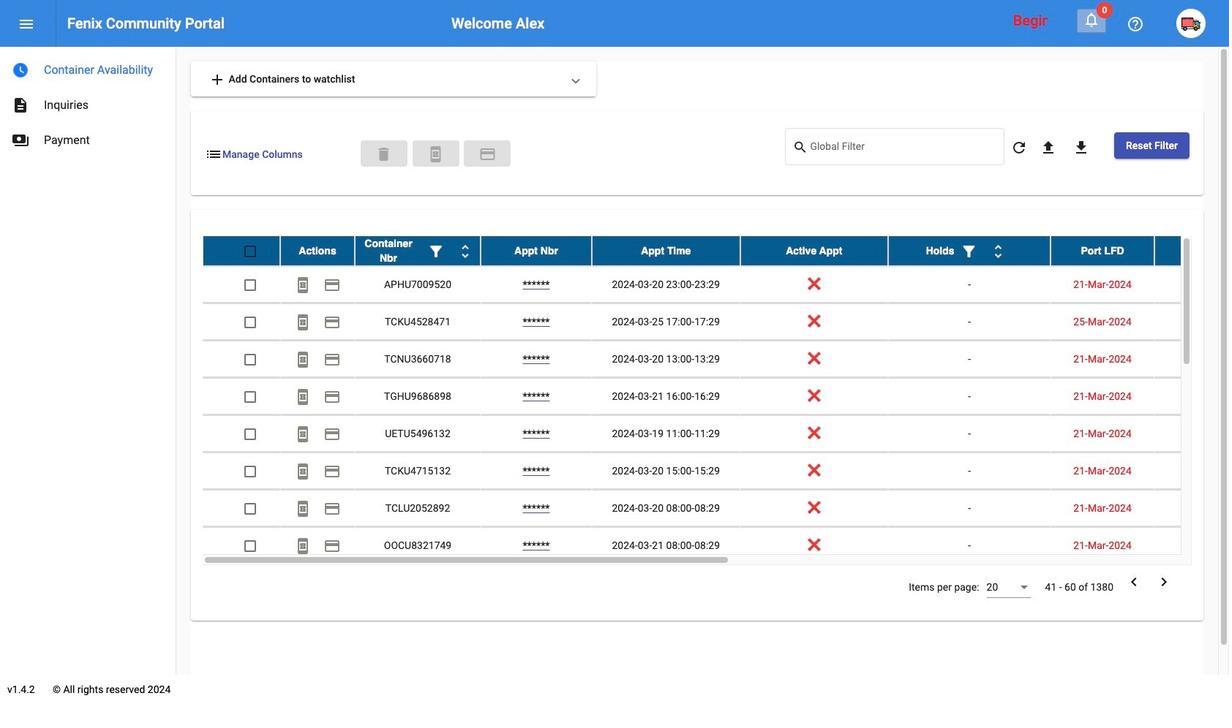 Task type: vqa. For each thing, say whether or not it's contained in the screenshot.
eighth cell from the bottom of the page
yes



Task type: describe. For each thing, give the bounding box(es) containing it.
1 column header from the left
[[280, 237, 355, 266]]

7 column header from the left
[[1051, 237, 1155, 266]]

1 row from the top
[[203, 237, 1230, 267]]

4 row from the top
[[203, 341, 1230, 379]]

cell for fifth row
[[1155, 379, 1230, 415]]

7 row from the top
[[203, 453, 1230, 491]]

cell for 6th row from the top of the page
[[1155, 416, 1230, 452]]

delete image
[[375, 146, 393, 163]]

3 row from the top
[[203, 304, 1230, 341]]

8 row from the top
[[203, 491, 1230, 528]]

cell for 8th row from the bottom of the page
[[1155, 267, 1230, 303]]

cell for first row from the bottom
[[1155, 528, 1230, 564]]

4 column header from the left
[[592, 237, 741, 266]]

cell for second row from the bottom of the page
[[1155, 491, 1230, 527]]

cell for 6th row from the bottom of the page
[[1155, 341, 1230, 378]]

9 row from the top
[[203, 528, 1230, 565]]

cell for third row from the top
[[1155, 304, 1230, 340]]

5 column header from the left
[[741, 237, 889, 266]]



Task type: locate. For each thing, give the bounding box(es) containing it.
8 column header from the left
[[1155, 237, 1230, 266]]

row
[[203, 237, 1230, 267], [203, 267, 1230, 304], [203, 304, 1230, 341], [203, 341, 1230, 379], [203, 379, 1230, 416], [203, 416, 1230, 453], [203, 453, 1230, 491], [203, 491, 1230, 528], [203, 528, 1230, 565]]

grid
[[203, 237, 1230, 566]]

5 cell from the top
[[1155, 416, 1230, 452]]

1 cell from the top
[[1155, 267, 1230, 303]]

6 cell from the top
[[1155, 453, 1230, 490]]

7 cell from the top
[[1155, 491, 1230, 527]]

8 cell from the top
[[1155, 528, 1230, 564]]

cell
[[1155, 267, 1230, 303], [1155, 304, 1230, 340], [1155, 341, 1230, 378], [1155, 379, 1230, 415], [1155, 416, 1230, 452], [1155, 453, 1230, 490], [1155, 491, 1230, 527], [1155, 528, 1230, 564]]

no color image
[[1083, 11, 1101, 29], [18, 16, 35, 33], [12, 61, 29, 79], [209, 71, 226, 89], [12, 97, 29, 114], [793, 139, 811, 156], [1040, 139, 1058, 157], [1073, 139, 1091, 157], [428, 243, 445, 261], [294, 277, 312, 295], [324, 277, 341, 295], [294, 314, 312, 332], [324, 314, 341, 332], [294, 426, 312, 444], [324, 501, 341, 519], [324, 538, 341, 556]]

Global Watchlist Filter field
[[811, 143, 997, 155]]

4 cell from the top
[[1155, 379, 1230, 415]]

no color image inside column header
[[428, 243, 445, 261]]

5 row from the top
[[203, 379, 1230, 416]]

navigation
[[0, 47, 176, 158]]

2 cell from the top
[[1155, 304, 1230, 340]]

cell for seventh row from the top of the page
[[1155, 453, 1230, 490]]

column header
[[280, 237, 355, 266], [355, 237, 481, 266], [481, 237, 592, 266], [592, 237, 741, 266], [741, 237, 889, 266], [889, 237, 1051, 266], [1051, 237, 1155, 266], [1155, 237, 1230, 266]]

2 row from the top
[[203, 267, 1230, 304]]

3 column header from the left
[[481, 237, 592, 266]]

2 column header from the left
[[355, 237, 481, 266]]

6 row from the top
[[203, 416, 1230, 453]]

3 cell from the top
[[1155, 341, 1230, 378]]

no color image
[[1127, 16, 1145, 33], [12, 132, 29, 149], [1011, 139, 1029, 157], [205, 146, 223, 163], [427, 146, 445, 163], [479, 146, 497, 163], [457, 243, 474, 261], [961, 243, 978, 261], [990, 243, 1008, 261], [294, 352, 312, 369], [324, 352, 341, 369], [294, 389, 312, 407], [324, 389, 341, 407], [324, 426, 341, 444], [294, 464, 312, 481], [324, 464, 341, 481], [294, 501, 312, 519], [294, 538, 312, 556], [1126, 574, 1143, 592], [1156, 574, 1174, 592]]

6 column header from the left
[[889, 237, 1051, 266]]



